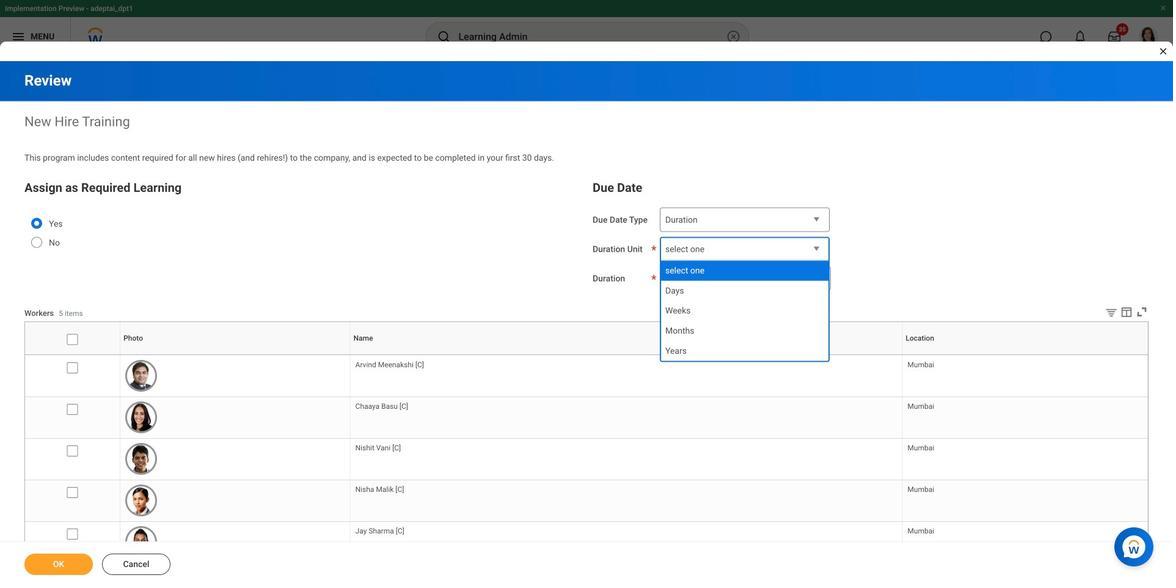 Task type: locate. For each thing, give the bounding box(es) containing it.
select one element
[[666, 265, 705, 277]]

click to view/edit grid preferences image
[[1120, 305, 1134, 319]]

close environment banner image
[[1160, 4, 1167, 12]]

mumbai element
[[908, 358, 935, 369], [908, 400, 935, 411], [908, 441, 935, 452], [908, 483, 935, 494], [908, 524, 935, 535]]

weeks element
[[666, 305, 691, 317]]

mumbai element for jay sharma [c] element
[[908, 524, 935, 535]]

banner
[[0, 0, 1173, 56]]

employee's photo (nishit vani [c]) image
[[125, 443, 157, 475]]

mumbai element for nisha malik [c] element
[[908, 483, 935, 494]]

5 mumbai element from the top
[[908, 524, 935, 535]]

column header
[[25, 355, 120, 356]]

3 mumbai element from the top
[[908, 441, 935, 452]]

0 horizontal spatial group
[[24, 178, 581, 264]]

months element
[[666, 325, 695, 337]]

nishit vani [c] element
[[355, 441, 401, 452]]

1 mumbai element from the top
[[908, 358, 935, 369]]

employee's photo (arvind meenakshi [c]) image
[[125, 360, 157, 392]]

4 mumbai element from the top
[[908, 483, 935, 494]]

years element
[[666, 345, 687, 357]]

row element
[[25, 322, 1151, 355]]

employee's photo (chaaya basu [c]) image
[[125, 401, 157, 433]]

main content
[[0, 61, 1173, 586]]

group
[[24, 178, 581, 264], [593, 178, 1149, 291]]

toolbar
[[1096, 305, 1149, 321]]

x circle image
[[726, 29, 741, 44]]

dialog
[[0, 0, 1173, 586]]

workday assistant region
[[1115, 523, 1159, 567]]

None text field
[[660, 266, 831, 291]]

profile logan mcneil element
[[1132, 23, 1166, 50]]

chaaya basu [c] element
[[355, 400, 408, 411]]

2 mumbai element from the top
[[908, 400, 935, 411]]

1 horizontal spatial group
[[593, 178, 1149, 291]]

jay sharma [c] element
[[355, 524, 404, 535]]

fullscreen image
[[1136, 305, 1149, 319]]

days element
[[666, 285, 684, 297]]



Task type: describe. For each thing, give the bounding box(es) containing it.
mumbai element for chaaya basu [c] 'element'
[[908, 400, 935, 411]]

1 group from the left
[[24, 178, 581, 264]]

select to filter grid data image
[[1105, 306, 1118, 319]]

nisha malik [c] element
[[355, 483, 404, 494]]

notifications large image
[[1074, 31, 1087, 43]]

duration unit list box
[[661, 261, 829, 361]]

2 group from the left
[[593, 178, 1149, 291]]

close review image
[[1159, 46, 1169, 56]]

mumbai element for arvind meenakshi [c] element
[[908, 358, 935, 369]]

arvind meenakshi [c] element
[[355, 358, 424, 369]]

inbox large image
[[1109, 31, 1121, 43]]

search image
[[437, 29, 451, 44]]

employee's photo (nisha malik [c]) image
[[125, 485, 157, 516]]



Task type: vqa. For each thing, say whether or not it's contained in the screenshot.
third row from the bottom
no



